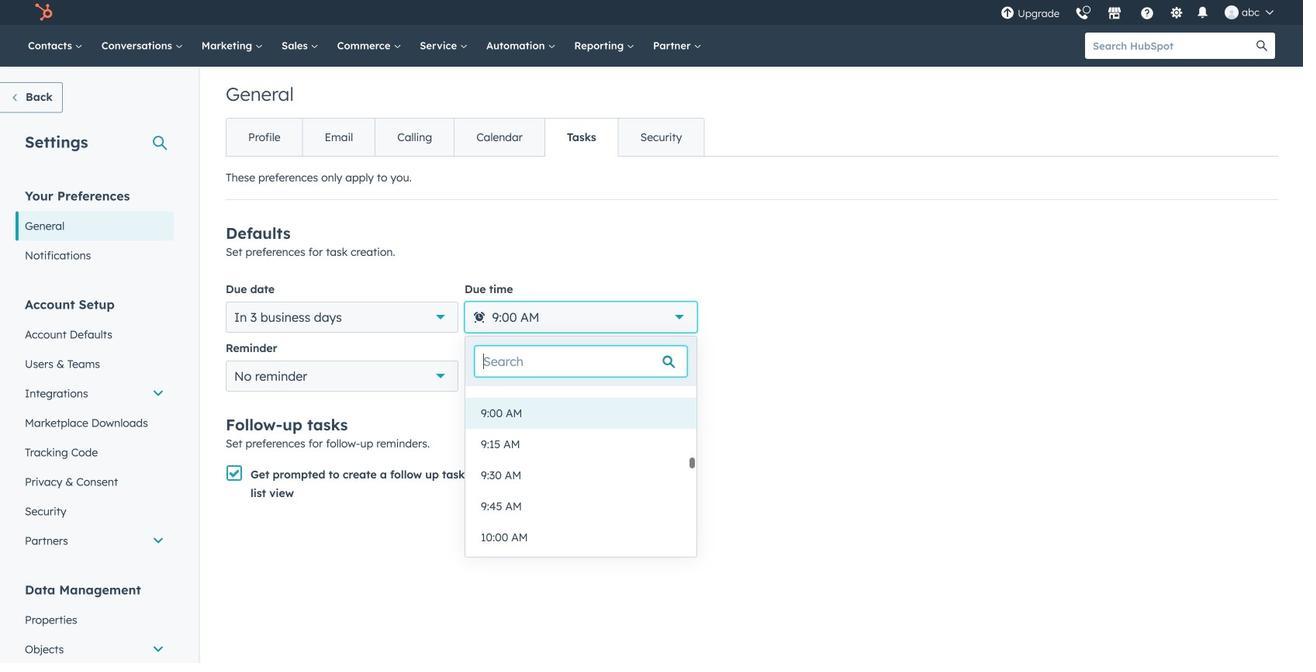 Task type: vqa. For each thing, say whether or not it's contained in the screenshot.
Marketplaces icon
yes



Task type: describe. For each thing, give the bounding box(es) containing it.
account setup element
[[16, 296, 174, 556]]

Search search field
[[475, 346, 687, 377]]



Task type: locate. For each thing, give the bounding box(es) containing it.
data management element
[[16, 582, 174, 663]]

your preferences element
[[16, 187, 174, 270]]

gary orlando image
[[1225, 5, 1239, 19]]

Search HubSpot search field
[[1085, 33, 1249, 59]]

menu
[[993, 0, 1285, 25]]

navigation
[[226, 118, 705, 157]]

grid grid
[[466, 367, 697, 584]]

marketplaces image
[[1108, 7, 1122, 21]]



